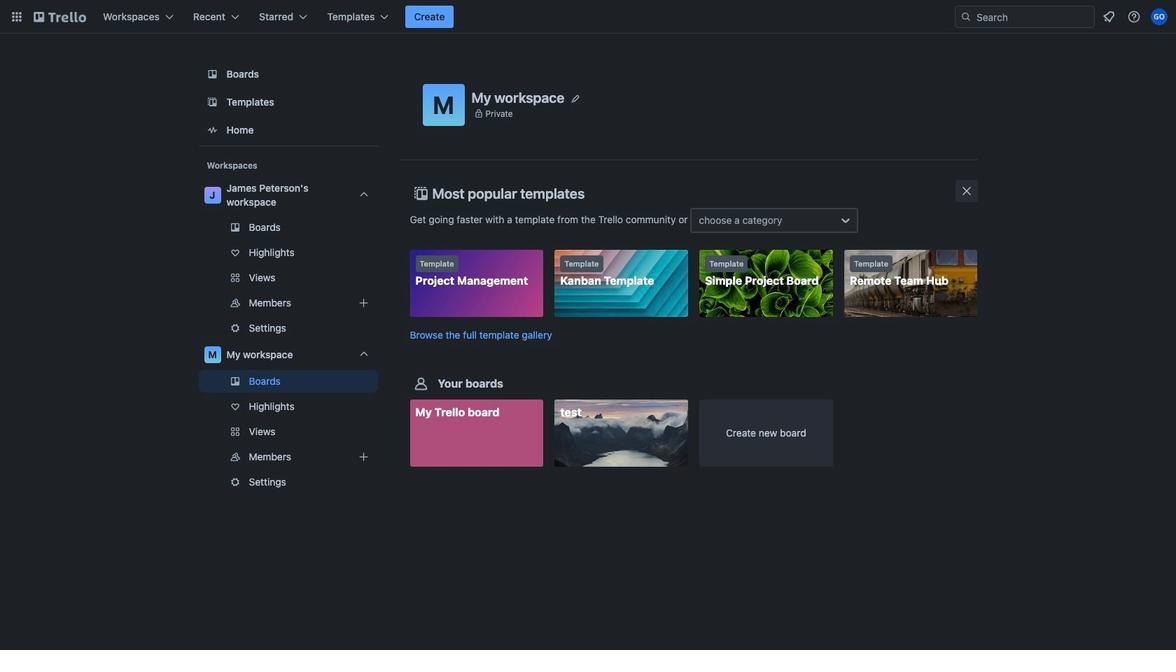 Task type: locate. For each thing, give the bounding box(es) containing it.
add image
[[355, 449, 372, 466]]

primary element
[[0, 0, 1177, 34]]

0 notifications image
[[1101, 8, 1118, 25]]

gary orlando (garyorlando) image
[[1152, 8, 1168, 25]]

Search field
[[972, 7, 1095, 27]]

open information menu image
[[1128, 10, 1142, 24]]

search image
[[961, 11, 972, 22]]

board image
[[204, 66, 221, 83]]

home image
[[204, 122, 221, 139]]



Task type: describe. For each thing, give the bounding box(es) containing it.
add image
[[355, 295, 372, 312]]

template board image
[[204, 94, 221, 111]]

back to home image
[[34, 6, 86, 28]]



Task type: vqa. For each thing, say whether or not it's contained in the screenshot.
Gary Orlando (Garyorlando) image
yes



